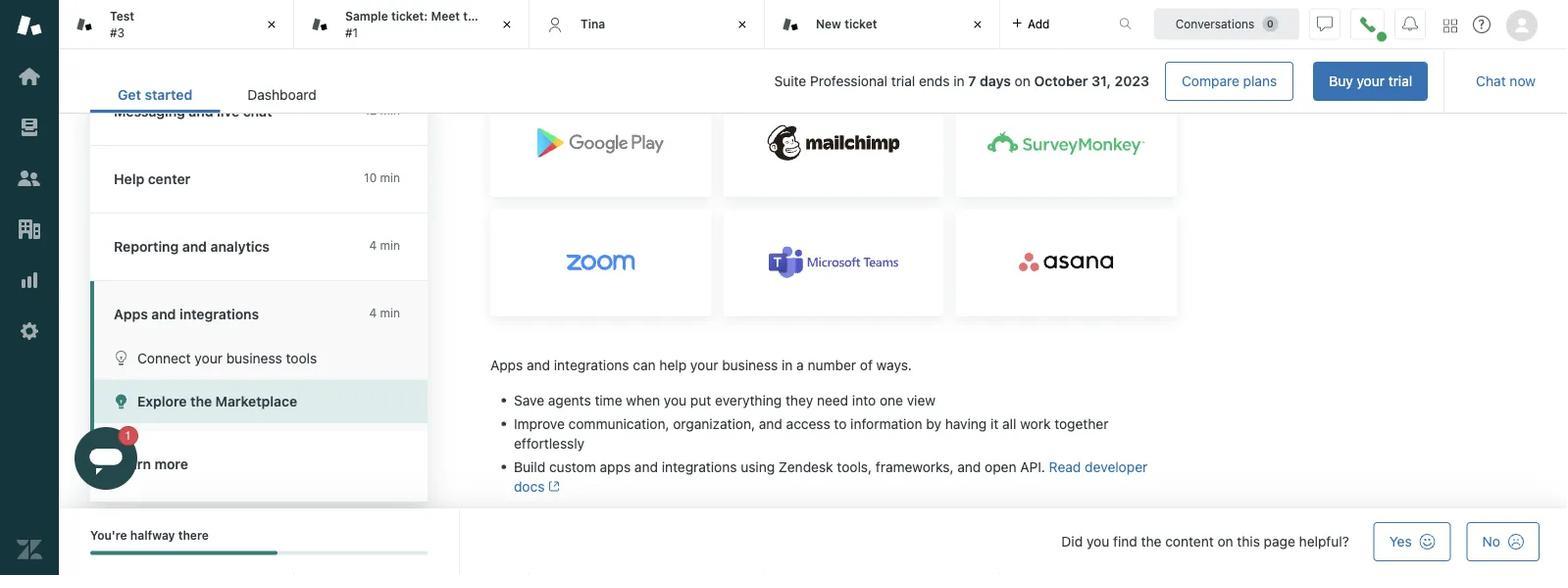 Task type: vqa. For each thing, say whether or not it's contained in the screenshot.
tab containing Test
yes



Task type: locate. For each thing, give the bounding box(es) containing it.
close image right meet
[[497, 15, 517, 34]]

0 horizontal spatial close image
[[262, 15, 282, 34]]

your right help
[[691, 358, 719, 374]]

save agents time when you put everything they need into one view improve communication, organization, and access to information by having it all work together effortlessly
[[514, 393, 1109, 452]]

apps inside heading
[[114, 307, 148, 323]]

1 vertical spatial the
[[190, 394, 212, 410]]

1 horizontal spatial in
[[954, 73, 965, 89]]

business inside 'connect your business tools' button
[[226, 350, 282, 366]]

2 horizontal spatial your
[[1357, 73, 1385, 89]]

your
[[1357, 73, 1385, 89], [195, 350, 223, 366], [691, 358, 719, 374]]

integrations up connect your business tools
[[180, 307, 259, 323]]

test
[[110, 9, 134, 23]]

1 tab from the left
[[59, 0, 294, 49]]

0 horizontal spatial trial
[[892, 73, 915, 89]]

of
[[860, 358, 873, 374]]

0 vertical spatial apps
[[114, 307, 148, 323]]

tina tab
[[530, 0, 765, 49]]

you inside footer
[[1087, 534, 1110, 550]]

learn
[[114, 457, 151, 473]]

close image for sample ticket: meet the ticket
[[497, 15, 517, 34]]

explore the marketplace
[[137, 394, 297, 410]]

4 min from the top
[[380, 307, 400, 320]]

1 horizontal spatial the
[[463, 9, 482, 23]]

help
[[660, 358, 687, 374]]

and left 'analytics'
[[182, 239, 207, 255]]

read
[[1049, 459, 1081, 476]]

api.
[[1021, 459, 1046, 476]]

integrations
[[180, 307, 259, 323], [554, 358, 629, 374], [662, 459, 737, 476]]

0 horizontal spatial in
[[782, 358, 793, 374]]

progress bar image
[[90, 552, 278, 556]]

center
[[148, 171, 191, 187]]

1 horizontal spatial apps
[[491, 358, 523, 374]]

2023
[[1115, 73, 1150, 89]]

ticket:
[[391, 9, 428, 23]]

tab containing test
[[59, 0, 294, 49]]

messaging and live chat
[[114, 103, 272, 120]]

dashboard
[[248, 87, 317, 103]]

conversations
[[1176, 17, 1255, 31]]

in left 7
[[954, 73, 965, 89]]

the right meet
[[463, 9, 482, 23]]

0 vertical spatial 4 min
[[369, 239, 400, 253]]

1 min from the top
[[380, 103, 400, 117]]

the inside sample ticket: meet the ticket #1
[[463, 9, 482, 23]]

1 horizontal spatial business
[[722, 358, 778, 374]]

0 horizontal spatial ticket
[[485, 9, 518, 23]]

4 min for analytics
[[369, 239, 400, 253]]

on inside "section"
[[1015, 73, 1031, 89]]

everything
[[715, 393, 782, 409]]

need
[[817, 393, 849, 409]]

new
[[816, 17, 842, 31]]

frameworks,
[[876, 459, 954, 476]]

your right connect
[[195, 350, 223, 366]]

compare
[[1182, 73, 1240, 89]]

1 horizontal spatial trial
[[1389, 73, 1413, 89]]

2 trial from the left
[[892, 73, 915, 89]]

min inside apps and integrations heading
[[380, 307, 400, 320]]

2 close image from the left
[[497, 15, 517, 34]]

2 min from the top
[[380, 171, 400, 185]]

trial inside button
[[1389, 73, 1413, 89]]

1 horizontal spatial your
[[691, 358, 719, 374]]

yes button
[[1374, 523, 1452, 562]]

0 vertical spatial the
[[463, 9, 482, 23]]

apps
[[114, 307, 148, 323], [491, 358, 523, 374]]

zendesk image
[[17, 538, 42, 563]]

get
[[118, 87, 141, 103]]

in
[[954, 73, 965, 89], [782, 358, 793, 374]]

0 horizontal spatial close image
[[733, 15, 752, 34]]

1 vertical spatial integrations
[[554, 358, 629, 374]]

2 vertical spatial the
[[1141, 534, 1162, 550]]

content
[[1166, 534, 1214, 550]]

plans
[[1244, 73, 1278, 89]]

1 horizontal spatial ticket
[[845, 17, 878, 31]]

4 min
[[369, 239, 400, 253], [369, 307, 400, 320]]

and
[[189, 103, 213, 120], [182, 239, 207, 255], [151, 307, 176, 323], [527, 358, 550, 374], [759, 416, 783, 432], [635, 459, 658, 476], [958, 459, 981, 476]]

the right explore
[[190, 394, 212, 410]]

1 vertical spatial you
[[1087, 534, 1110, 550]]

integrations down organization,
[[662, 459, 737, 476]]

messaging
[[114, 103, 185, 120]]

close image inside new ticket tab
[[968, 15, 988, 34]]

having
[[945, 416, 987, 432]]

close image inside tina 'tab'
[[733, 15, 752, 34]]

live
[[217, 103, 240, 120]]

0 vertical spatial 4
[[369, 239, 377, 253]]

#3
[[110, 26, 125, 39]]

analytics
[[210, 239, 270, 255]]

and right apps
[[635, 459, 658, 476]]

trial
[[1389, 73, 1413, 89], [892, 73, 915, 89]]

connect your business tools button
[[94, 336, 428, 380]]

2 horizontal spatial the
[[1141, 534, 1162, 550]]

learn more button
[[90, 432, 424, 498]]

number
[[808, 358, 857, 374]]

you inside the save agents time when you put everything they need into one view improve communication, organization, and access to information by having it all work together effortlessly
[[664, 393, 687, 409]]

did
[[1062, 534, 1083, 550]]

by
[[926, 416, 942, 432]]

progress-bar progress bar
[[90, 552, 428, 556]]

0 vertical spatial you
[[664, 393, 687, 409]]

suite
[[775, 73, 807, 89]]

and inside the save agents time when you put everything they need into one view improve communication, organization, and access to information by having it all work together effortlessly
[[759, 416, 783, 432]]

section containing compare plans
[[360, 62, 1429, 101]]

in left a
[[782, 358, 793, 374]]

ticket right meet
[[485, 9, 518, 23]]

2 close image from the left
[[968, 15, 988, 34]]

you left put
[[664, 393, 687, 409]]

0 horizontal spatial the
[[190, 394, 212, 410]]

apps and integrations heading
[[90, 282, 428, 336]]

close image
[[262, 15, 282, 34], [497, 15, 517, 34]]

1 vertical spatial in
[[782, 358, 793, 374]]

1 trial from the left
[[1389, 73, 1413, 89]]

1 vertical spatial 4
[[369, 307, 377, 320]]

on right "days"
[[1015, 73, 1031, 89]]

your for buy
[[1357, 73, 1385, 89]]

2 vertical spatial integrations
[[662, 459, 737, 476]]

you right the did
[[1087, 534, 1110, 550]]

0 horizontal spatial integrations
[[180, 307, 259, 323]]

close image for tina
[[733, 15, 752, 34]]

trial left ends
[[892, 73, 915, 89]]

2 tab from the left
[[294, 0, 530, 49]]

the inside footer
[[1141, 534, 1162, 550]]

compare plans button
[[1166, 62, 1294, 101]]

get help image
[[1474, 16, 1491, 33]]

min for live
[[380, 103, 400, 117]]

get started
[[118, 87, 193, 103]]

tab
[[59, 0, 294, 49], [294, 0, 530, 49]]

1 vertical spatial 4 min
[[369, 307, 400, 320]]

put
[[691, 393, 711, 409]]

admin image
[[17, 319, 42, 344]]

effortlessly
[[514, 436, 585, 452]]

min
[[380, 103, 400, 117], [380, 171, 400, 185], [380, 239, 400, 253], [380, 307, 400, 320]]

notifications image
[[1403, 16, 1419, 32]]

ends
[[919, 73, 950, 89]]

business up everything
[[722, 358, 778, 374]]

2 4 min from the top
[[369, 307, 400, 320]]

explore
[[137, 394, 187, 410]]

apps inside region
[[491, 358, 523, 374]]

apps and integrations can help your business in a number of ways.
[[491, 358, 912, 374]]

1 4 from the top
[[369, 239, 377, 253]]

integrations inside heading
[[180, 307, 259, 323]]

the right find
[[1141, 534, 1162, 550]]

7
[[969, 73, 977, 89]]

business up marketplace
[[226, 350, 282, 366]]

section
[[360, 62, 1429, 101]]

0 vertical spatial integrations
[[180, 307, 259, 323]]

it
[[991, 416, 999, 432]]

0 horizontal spatial apps
[[114, 307, 148, 323]]

1 horizontal spatial close image
[[497, 15, 517, 34]]

1 horizontal spatial you
[[1087, 534, 1110, 550]]

zendesk
[[779, 459, 834, 476]]

1 horizontal spatial close image
[[968, 15, 988, 34]]

1 close image from the left
[[733, 15, 752, 34]]

3 min from the top
[[380, 239, 400, 253]]

1 vertical spatial apps
[[491, 358, 523, 374]]

trial for your
[[1389, 73, 1413, 89]]

and up connect
[[151, 307, 176, 323]]

build custom apps and integrations using zendesk tools, frameworks, and open api.
[[514, 459, 1049, 476]]

zendesk products image
[[1444, 19, 1458, 33]]

tabs tab list
[[59, 0, 1099, 49]]

conversations button
[[1155, 8, 1300, 40]]

improve
[[514, 416, 565, 432]]

10 min
[[364, 171, 400, 185]]

and inside heading
[[151, 307, 176, 323]]

your inside "section"
[[1357, 73, 1385, 89]]

4 inside apps and integrations heading
[[369, 307, 377, 320]]

apps up connect
[[114, 307, 148, 323]]

on left this
[[1218, 534, 1234, 550]]

in inside "section"
[[954, 73, 965, 89]]

the for sample ticket: meet the ticket #1
[[463, 9, 482, 23]]

ways.
[[877, 358, 912, 374]]

1 close image from the left
[[262, 15, 282, 34]]

integrations for apps and integrations
[[180, 307, 259, 323]]

you
[[664, 393, 687, 409], [1087, 534, 1110, 550]]

trial down notifications image
[[1389, 73, 1413, 89]]

sample ticket: meet the ticket #1
[[345, 9, 518, 39]]

2 horizontal spatial integrations
[[662, 459, 737, 476]]

and down everything
[[759, 416, 783, 432]]

min for integrations
[[380, 307, 400, 320]]

close image left new
[[733, 15, 752, 34]]

1 horizontal spatial integrations
[[554, 358, 629, 374]]

(opens in a new tab) image
[[545, 482, 560, 493]]

2 4 from the top
[[369, 307, 377, 320]]

footer
[[59, 509, 1568, 576]]

1 4 min from the top
[[369, 239, 400, 253]]

this
[[1237, 534, 1261, 550]]

read developer docs
[[514, 459, 1148, 495]]

4 min for integrations
[[369, 307, 400, 320]]

using
[[741, 459, 775, 476]]

0 vertical spatial in
[[954, 73, 965, 89]]

close image left add dropdown button
[[968, 15, 988, 34]]

developer
[[1085, 459, 1148, 476]]

halfway
[[130, 529, 175, 543]]

region
[[491, 0, 1177, 562]]

apps for apps and integrations
[[114, 307, 148, 323]]

a
[[797, 358, 804, 374]]

0 horizontal spatial your
[[195, 350, 223, 366]]

4 min inside apps and integrations heading
[[369, 307, 400, 320]]

0 horizontal spatial business
[[226, 350, 282, 366]]

0 horizontal spatial on
[[1015, 73, 1031, 89]]

tab list
[[90, 77, 344, 113]]

close image up dashboard tab
[[262, 15, 282, 34]]

integrations up time
[[554, 358, 629, 374]]

your right buy
[[1357, 73, 1385, 89]]

apps up save
[[491, 358, 523, 374]]

explore the marketplace button
[[94, 380, 428, 424]]

ticket right new
[[845, 17, 878, 31]]

on
[[1015, 73, 1031, 89], [1218, 534, 1234, 550]]

more
[[154, 457, 188, 473]]

0 vertical spatial on
[[1015, 73, 1031, 89]]

0 horizontal spatial you
[[664, 393, 687, 409]]

close image
[[733, 15, 752, 34], [968, 15, 988, 34]]

1 vertical spatial on
[[1218, 534, 1234, 550]]

get started image
[[17, 64, 42, 89]]

1 horizontal spatial on
[[1218, 534, 1234, 550]]



Task type: describe. For each thing, give the bounding box(es) containing it.
page
[[1264, 534, 1296, 550]]

footer containing did you find the content on this page helpful?
[[59, 509, 1568, 576]]

reporting
[[114, 239, 179, 255]]

new ticket tab
[[765, 0, 1001, 49]]

4 for apps and integrations
[[369, 307, 377, 320]]

into
[[852, 393, 876, 409]]

no
[[1483, 534, 1501, 550]]

close image for new ticket
[[968, 15, 988, 34]]

October 31, 2023 text field
[[1035, 73, 1150, 89]]

reporting and analytics
[[114, 239, 270, 255]]

help center
[[114, 171, 191, 187]]

to
[[834, 416, 847, 432]]

apps for apps and integrations can help your business in a number of ways.
[[491, 358, 523, 374]]

tab list containing get started
[[90, 77, 344, 113]]

helpful?
[[1300, 534, 1350, 550]]

min for analytics
[[380, 239, 400, 253]]

chat now button
[[1461, 62, 1552, 101]]

information
[[851, 416, 923, 432]]

professional
[[810, 73, 888, 89]]

add button
[[1001, 0, 1062, 48]]

reporting image
[[17, 268, 42, 293]]

and left open
[[958, 459, 981, 476]]

together
[[1055, 416, 1109, 432]]

integrations for apps and integrations can help your business in a number of ways.
[[554, 358, 629, 374]]

dashboard tab
[[220, 77, 344, 113]]

tools
[[286, 350, 317, 366]]

did you find the content on this page helpful?
[[1062, 534, 1350, 550]]

all
[[1003, 416, 1017, 432]]

yes
[[1390, 534, 1412, 550]]

apps and integrations
[[114, 307, 259, 323]]

compare plans
[[1182, 73, 1278, 89]]

communication,
[[569, 416, 670, 432]]

you're
[[90, 529, 127, 543]]

ticket inside tab
[[845, 17, 878, 31]]

access
[[786, 416, 831, 432]]

there
[[178, 529, 209, 543]]

#1
[[345, 26, 358, 39]]

31,
[[1092, 73, 1112, 89]]

the inside button
[[190, 394, 212, 410]]

buy
[[1329, 73, 1354, 89]]

ticket inside sample ticket: meet the ticket #1
[[485, 9, 518, 23]]

new ticket
[[816, 17, 878, 31]]

no button
[[1467, 523, 1540, 562]]

can
[[633, 358, 656, 374]]

tina
[[581, 17, 605, 31]]

read developer docs link
[[514, 459, 1148, 495]]

region containing apps and integrations can help your business in a number of ways.
[[491, 0, 1177, 562]]

and left live
[[189, 103, 213, 120]]

and up save
[[527, 358, 550, 374]]

apps
[[600, 459, 631, 476]]

connect
[[137, 350, 191, 366]]

custom
[[549, 459, 596, 476]]

chat
[[243, 103, 272, 120]]

main element
[[0, 0, 59, 576]]

on inside footer
[[1218, 534, 1234, 550]]

organization,
[[673, 416, 755, 432]]

trial for professional
[[892, 73, 915, 89]]

your for connect
[[195, 350, 223, 366]]

build
[[514, 459, 546, 476]]

button displays agent's chat status as invisible. image
[[1318, 16, 1333, 32]]

days
[[980, 73, 1011, 89]]

marketplace
[[215, 394, 297, 410]]

one
[[880, 393, 903, 409]]

12 min
[[364, 103, 400, 117]]

test #3
[[110, 9, 134, 39]]

when
[[626, 393, 660, 409]]

started
[[145, 87, 193, 103]]

organizations image
[[17, 217, 42, 242]]

they
[[786, 393, 813, 409]]

tab containing sample ticket: meet the ticket
[[294, 0, 530, 49]]

october
[[1035, 73, 1089, 89]]

view
[[907, 393, 936, 409]]

now
[[1510, 73, 1536, 89]]

4 for reporting and analytics
[[369, 239, 377, 253]]

time
[[595, 393, 623, 409]]

meet
[[431, 9, 460, 23]]

10
[[364, 171, 377, 185]]

views image
[[17, 115, 42, 140]]

customers image
[[17, 166, 42, 191]]

you're halfway there
[[90, 529, 209, 543]]

learn more
[[114, 457, 188, 473]]

open
[[985, 459, 1017, 476]]

the for did you find the content on this page helpful?
[[1141, 534, 1162, 550]]

chat now
[[1477, 73, 1536, 89]]

close image for test
[[262, 15, 282, 34]]

agents
[[548, 393, 591, 409]]

zendesk support image
[[17, 13, 42, 38]]

docs
[[514, 479, 545, 495]]

find
[[1114, 534, 1138, 550]]

sample
[[345, 9, 388, 23]]

add
[[1028, 17, 1050, 31]]

connect your business tools
[[137, 350, 317, 366]]



